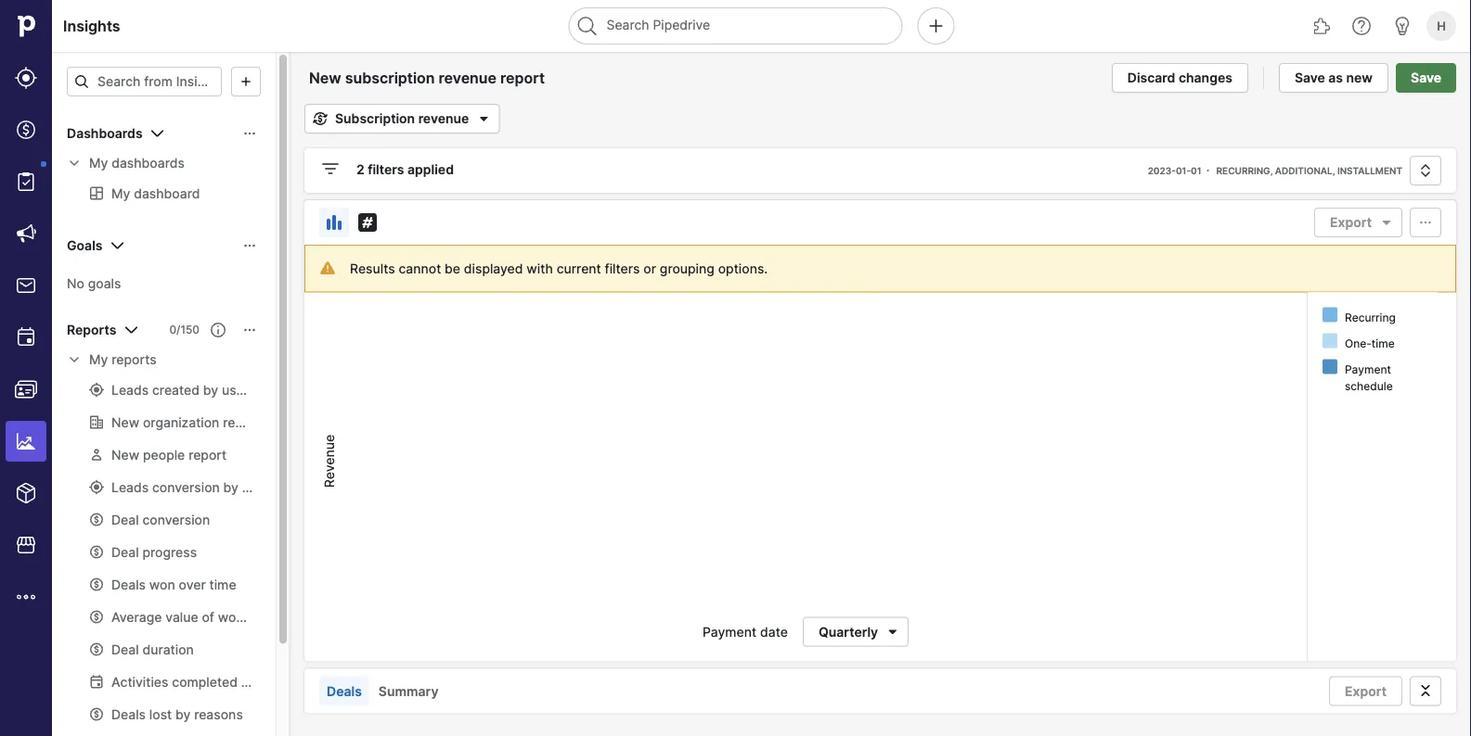 Task type: describe. For each thing, give the bounding box(es) containing it.
h button
[[1423, 7, 1460, 45]]

dashboards button
[[52, 119, 276, 148]]

summary
[[379, 684, 439, 700]]

payment date
[[702, 625, 788, 640]]

products image
[[15, 483, 37, 505]]

insights
[[63, 17, 120, 35]]

subscription revenue
[[335, 111, 469, 127]]

dashboards inside button
[[67, 126, 143, 142]]

2023-01-01
[[1148, 165, 1201, 176]]

as
[[1328, 70, 1343, 86]]

0/150
[[169, 323, 200, 337]]

current
[[557, 261, 601, 277]]

Search from Insights text field
[[67, 67, 222, 97]]

with
[[527, 261, 553, 277]]

color primary image inside export button
[[1375, 215, 1398, 230]]

changes
[[1179, 70, 1232, 86]]

payment schedule
[[1345, 363, 1393, 393]]

home image
[[12, 12, 40, 40]]

applied
[[407, 162, 454, 178]]

discard
[[1127, 70, 1175, 86]]

color primary image inside quarterly button
[[882, 625, 904, 640]]

no
[[67, 276, 84, 291]]

export for export button to the bottom
[[1345, 684, 1387, 700]]

new
[[1346, 70, 1373, 86]]

deals
[[327, 684, 362, 700]]

quarterly
[[819, 625, 878, 640]]

1 vertical spatial export button
[[1329, 677, 1402, 707]]

color secondary image for my reports
[[67, 353, 82, 368]]

additional,
[[1275, 165, 1335, 176]]

deals image
[[15, 119, 37, 141]]

subscription
[[335, 111, 415, 127]]

insights image
[[15, 431, 37, 453]]

1 horizontal spatial filters
[[605, 261, 640, 277]]

quick add image
[[925, 15, 947, 37]]

quarterly button
[[803, 618, 909, 647]]

recurring
[[1345, 311, 1396, 324]]

my for my dashboards
[[89, 155, 108, 171]]

2023-
[[1148, 165, 1176, 176]]

0 vertical spatial export button
[[1314, 208, 1402, 238]]

contacts image
[[15, 379, 37, 401]]

quick help image
[[1350, 15, 1373, 37]]

save as new button
[[1279, 63, 1388, 93]]

color undefined image
[[15, 171, 37, 193]]

save as new
[[1295, 70, 1373, 86]]

Search Pipedrive field
[[568, 7, 903, 45]]

results cannot be displayed with current filters or grouping options.
[[350, 261, 768, 277]]

one-
[[1345, 337, 1372, 350]]

or
[[643, 261, 656, 277]]

0 vertical spatial reports
[[67, 323, 116, 338]]

h
[[1437, 19, 1446, 33]]

time
[[1372, 337, 1395, 350]]



Task type: vqa. For each thing, say whether or not it's contained in the screenshot.
the color secondary image for My reports
no



Task type: locate. For each thing, give the bounding box(es) containing it.
options.
[[718, 261, 768, 277]]

payment for payment date
[[702, 625, 757, 640]]

export
[[1330, 215, 1372, 231], [1345, 684, 1387, 700]]

installment
[[1337, 165, 1402, 176]]

dashboards down dashboards button
[[112, 155, 185, 171]]

1 vertical spatial payment
[[702, 625, 757, 640]]

goals right no
[[88, 276, 121, 291]]

filters right 2
[[368, 162, 404, 178]]

summary button
[[371, 677, 446, 707]]

activities image
[[15, 327, 37, 349]]

goals button
[[52, 231, 276, 261]]

2 save from the left
[[1411, 70, 1441, 86]]

be
[[445, 261, 460, 277]]

sales inbox image
[[15, 275, 37, 297]]

save for save
[[1411, 70, 1441, 86]]

results
[[350, 261, 395, 277]]

0 vertical spatial color secondary image
[[67, 156, 82, 171]]

menu
[[0, 0, 52, 737]]

my dashboards
[[89, 155, 185, 171]]

my for my reports
[[89, 352, 108, 368]]

my down dashboards button
[[89, 155, 108, 171]]

0 horizontal spatial filters
[[368, 162, 404, 178]]

1 vertical spatial reports
[[112, 352, 156, 368]]

save down h button on the right top of page
[[1411, 70, 1441, 86]]

color warning image
[[320, 261, 335, 276]]

deals button
[[319, 677, 369, 707]]

more image
[[15, 587, 37, 609]]

0 vertical spatial my
[[89, 155, 108, 171]]

color primary image
[[235, 74, 257, 89], [146, 123, 169, 145], [242, 126, 257, 141], [319, 158, 342, 180], [211, 323, 226, 338], [242, 323, 257, 338]]

marketplace image
[[15, 535, 37, 557]]

01-
[[1176, 165, 1191, 176]]

0 vertical spatial filters
[[368, 162, 404, 178]]

color primary image
[[74, 74, 89, 89], [473, 108, 495, 130], [309, 111, 331, 126], [1414, 163, 1437, 178], [323, 212, 345, 234], [356, 212, 379, 234], [1375, 215, 1398, 230], [1414, 215, 1437, 230], [106, 235, 129, 257], [242, 239, 257, 253], [120, 319, 142, 342], [882, 625, 904, 640], [1414, 684, 1437, 699]]

goals
[[67, 238, 103, 254], [88, 276, 121, 291]]

filters left or
[[605, 261, 640, 277]]

goals up no
[[67, 238, 103, 254]]

one-time
[[1345, 337, 1395, 350]]

date
[[760, 625, 788, 640]]

save button
[[1396, 63, 1456, 93]]

1 horizontal spatial payment
[[1345, 363, 1391, 376]]

schedule
[[1345, 380, 1393, 393]]

payment
[[1345, 363, 1391, 376], [702, 625, 757, 640]]

2
[[356, 162, 364, 178]]

2 my from the top
[[89, 352, 108, 368]]

reports up my reports at the left top of the page
[[67, 323, 116, 338]]

color secondary image left my reports at the left top of the page
[[67, 353, 82, 368]]

save
[[1295, 70, 1325, 86], [1411, 70, 1441, 86]]

color secondary image right "color undefined" icon
[[67, 156, 82, 171]]

grouping
[[660, 261, 715, 277]]

displayed
[[464, 261, 523, 277]]

menu item
[[0, 416, 52, 468]]

dashboards up my dashboards
[[67, 126, 143, 142]]

0 horizontal spatial payment
[[702, 625, 757, 640]]

my
[[89, 155, 108, 171], [89, 352, 108, 368]]

1 my from the top
[[89, 155, 108, 171]]

1 horizontal spatial save
[[1411, 70, 1441, 86]]

1 vertical spatial color secondary image
[[67, 353, 82, 368]]

discard changes button
[[1112, 63, 1248, 93]]

my reports
[[89, 352, 156, 368]]

leads image
[[15, 67, 37, 89]]

no goals
[[67, 276, 121, 291]]

2 filters applied
[[356, 162, 454, 178]]

revenue
[[418, 111, 469, 127]]

save inside button
[[1411, 70, 1441, 86]]

recurring,
[[1216, 165, 1273, 176]]

save for save as new
[[1295, 70, 1325, 86]]

discard changes
[[1127, 70, 1232, 86]]

filters
[[368, 162, 404, 178], [605, 261, 640, 277]]

revenue
[[321, 435, 337, 488]]

color secondary image for my dashboards
[[67, 156, 82, 171]]

1 vertical spatial dashboards
[[112, 155, 185, 171]]

sales assistant image
[[1391, 15, 1414, 37]]

01
[[1191, 165, 1201, 176]]

payment for payment schedule
[[1345, 363, 1391, 376]]

1 color secondary image from the top
[[67, 156, 82, 171]]

payment left date
[[702, 625, 757, 640]]

1 vertical spatial filters
[[605, 261, 640, 277]]

0 vertical spatial export
[[1330, 215, 1372, 231]]

payment inside payment schedule
[[1345, 363, 1391, 376]]

save left as
[[1295, 70, 1325, 86]]

goals inside 'button'
[[67, 238, 103, 254]]

export for topmost export button
[[1330, 215, 1372, 231]]

0 vertical spatial dashboards
[[67, 126, 143, 142]]

dashboards
[[67, 126, 143, 142], [112, 155, 185, 171]]

1 vertical spatial goals
[[88, 276, 121, 291]]

recurring, additional, installment
[[1216, 165, 1402, 176]]

0 vertical spatial payment
[[1345, 363, 1391, 376]]

New subscription revenue report field
[[304, 66, 580, 90]]

cannot
[[399, 261, 441, 277]]

2 color secondary image from the top
[[67, 353, 82, 368]]

save inside button
[[1295, 70, 1325, 86]]

1 save from the left
[[1295, 70, 1325, 86]]

1 vertical spatial my
[[89, 352, 108, 368]]

export button
[[1314, 208, 1402, 238], [1329, 677, 1402, 707]]

0 vertical spatial goals
[[67, 238, 103, 254]]

1 vertical spatial export
[[1345, 684, 1387, 700]]

color secondary image
[[67, 156, 82, 171], [67, 353, 82, 368]]

subscription revenue button
[[304, 104, 500, 134]]

campaigns image
[[15, 223, 37, 245]]

reports down 'no goals'
[[112, 352, 156, 368]]

my down 'no goals'
[[89, 352, 108, 368]]

payment up schedule
[[1345, 363, 1391, 376]]

reports
[[67, 323, 116, 338], [112, 352, 156, 368]]

0 horizontal spatial save
[[1295, 70, 1325, 86]]



